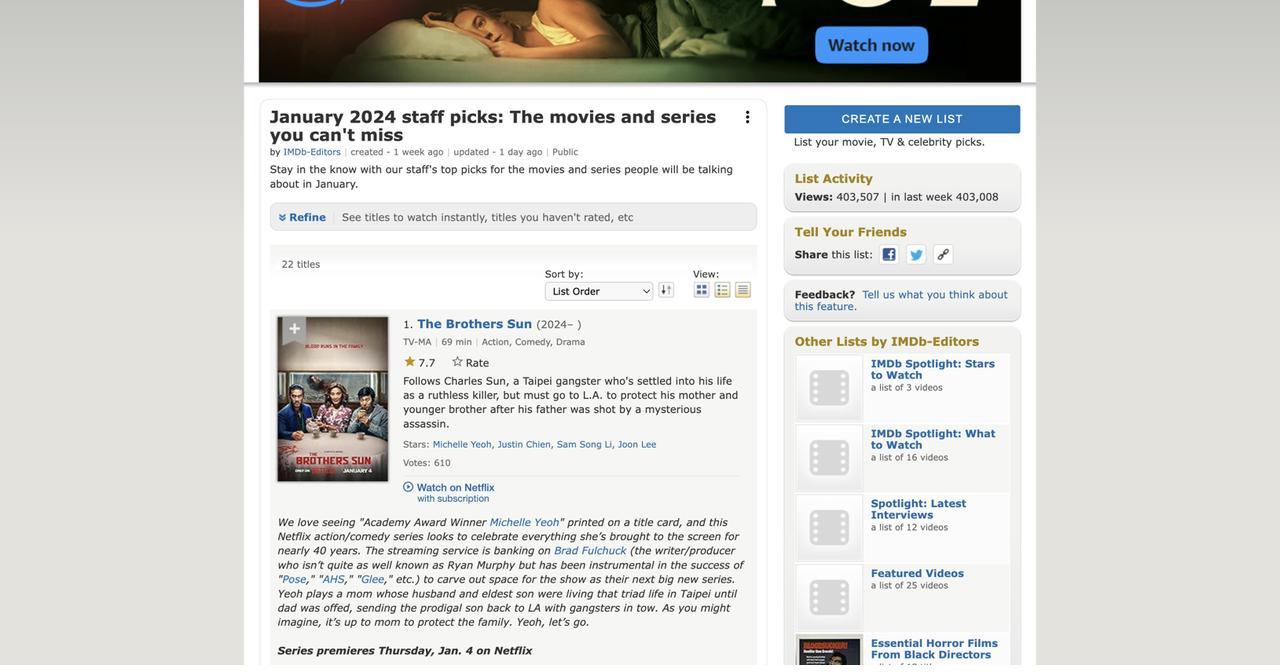 Task type: describe. For each thing, give the bounding box(es) containing it.
2 vertical spatial his
[[518, 403, 533, 416]]

brad fulchuck
[[555, 545, 627, 557]]

quite
[[328, 559, 353, 572]]

create a new list button
[[785, 105, 1021, 134]]

card,
[[657, 516, 683, 529]]

" inside (the writer/producer who isn't quite as well known as ryan murphy but has been instrumental in the success of "
[[278, 574, 283, 586]]

people
[[625, 163, 659, 175]]

looks
[[427, 531, 454, 543]]

can't
[[310, 125, 355, 145]]

3 , from the left
[[612, 439, 615, 450]]

for inside the " printed on a title card, and this netflix action/comedy series looks to celebrate everything she's brought to the screen for nearly 40 years. the streaming service is banking on
[[725, 531, 739, 543]]

| left 69
[[435, 337, 439, 348]]

1 horizontal spatial yeoh
[[471, 439, 492, 450]]

1 , from the left
[[492, 439, 495, 450]]

until
[[715, 588, 737, 600]]

in right the stay
[[297, 163, 306, 175]]

list activity views: 403,507 | in last week 403,008
[[795, 171, 999, 203]]

7.7
[[419, 357, 435, 369]]

list image image for imdb spotlight: what to watch
[[796, 425, 864, 492]]

know
[[330, 163, 357, 175]]

videos inside 'featured videos a list of 25 videos'
[[921, 581, 949, 591]]

3
[[907, 383, 912, 393]]

the inside january 2024 staff picks: the movies and series you can't miss by imdb-editors | created - 1 week ago | updated - 1 day ago | public stay in the know with our staff's top picks for the movies and series people will be talking about in january.
[[510, 107, 544, 127]]

you inside january 2024 staff picks: the movies and series you can't miss by imdb-editors | created - 1 week ago | updated - 1 day ago | public stay in the know with our staff's top picks for the movies and series people will be talking about in january.
[[270, 125, 304, 145]]

403,008
[[957, 191, 999, 203]]

list inside imdb spotlight: stars to watch a list of 3 videos
[[880, 383, 892, 393]]

the inside 1. the brothers sun (2024– ) tv-ma | 69 min | action, comedy, drama
[[418, 317, 442, 331]]

you left haven't
[[520, 211, 539, 223]]

day
[[508, 147, 524, 157]]

what
[[966, 428, 996, 440]]

0 vertical spatial movies
[[550, 107, 616, 127]]

and up people
[[621, 107, 656, 127]]

spotlight: inside the spotlight: latest interviews a list of 12 videos
[[872, 498, 928, 510]]

," inside ," etc.) to carve out space for the show as their next big new series. yeoh plays a mom whose husband and eldest son were living that triad life in taipei until dad was offed, sending the prodigal son back to la with gangsters in tow. as you might imagine, it's up to mom to protect the family. yeoh, let's go.
[[384, 574, 393, 586]]

new inside ," etc.) to carve out space for the show as their next big new series. yeoh plays a mom whose husband and eldest son were living that triad life in taipei until dad was offed, sending the prodigal son back to la with gangsters in tow. as you might imagine, it's up to mom to protect the family. yeoh, let's go.
[[678, 574, 699, 586]]

a down the settled
[[636, 403, 642, 416]]

brad fulchuck link
[[555, 545, 627, 557]]

activity
[[823, 171, 874, 186]]

life inside the follows charles sun, a taipei gangster who's settled into his life as a ruthless killer, but must go to l.a. to protect his mother and younger brother after his father was shot by a mysterious assassin.
[[717, 375, 732, 387]]

brothers
[[446, 317, 503, 331]]

series
[[278, 645, 313, 657]]

| up the "know"
[[344, 147, 348, 157]]

a inside the spotlight: latest interviews a list of 12 videos
[[872, 523, 877, 533]]

the up 4
[[458, 617, 475, 629]]

new inside create a new list button
[[905, 113, 934, 125]]

| left public
[[546, 147, 550, 157]]

lee
[[642, 439, 657, 450]]

1 vertical spatial imdb-
[[892, 334, 933, 349]]

screen
[[688, 531, 722, 543]]

up
[[344, 617, 357, 629]]

for inside january 2024 staff picks: the movies and series you can't miss by imdb-editors | created - 1 week ago | updated - 1 day ago | public stay in the know with our staff's top picks for the movies and series people will be talking about in january.
[[491, 163, 505, 175]]

as up glee link on the bottom of the page
[[357, 559, 368, 572]]

but inside the follows charles sun, a taipei gangster who's settled into his life as a ruthless killer, but must go to l.a. to protect his mother and younger brother after his father was shot by a mysterious assassin.
[[503, 389, 520, 401]]

the inside (the writer/producer who isn't quite as well known as ryan murphy but has been instrumental in the success of "
[[671, 559, 688, 572]]

videos inside imdb spotlight: stars to watch a list of 3 videos
[[915, 383, 943, 393]]

to inside imdb spotlight: what to watch a list of 16 videos
[[872, 439, 883, 451]]

streaming
[[388, 545, 439, 557]]

69
[[442, 337, 453, 348]]

1 horizontal spatial michelle
[[490, 516, 531, 529]]

staff
[[402, 107, 444, 127]]

let's
[[549, 617, 570, 629]]

2 ," from the left
[[345, 574, 353, 586]]

their
[[605, 574, 629, 586]]

about inside january 2024 staff picks: the movies and series you can't miss by imdb-editors | created - 1 week ago | updated - 1 day ago | public stay in the know with our staff's top picks for the movies and series people will be talking about in january.
[[270, 178, 299, 190]]

to up service on the bottom left of the page
[[457, 531, 468, 543]]

tell for us
[[863, 288, 880, 301]]

view:
[[694, 268, 720, 280]]

ascending order image
[[657, 282, 674, 298]]

sort by:
[[545, 268, 584, 280]]

premieres
[[317, 645, 375, 657]]

space
[[489, 574, 519, 586]]

with subscription
[[418, 493, 490, 505]]

series premieres thursday, jan. 4 on netflix
[[278, 645, 533, 657]]

to up thursday,
[[404, 617, 415, 629]]

imdb spotlight: what to watch a list of 16 videos
[[872, 428, 996, 463]]

from
[[872, 649, 901, 661]]

16
[[907, 453, 918, 463]]

1 vertical spatial son
[[466, 602, 484, 614]]

votes: 610
[[403, 458, 451, 469]]

stars
[[966, 358, 996, 370]]

videos inside imdb spotlight: what to watch a list of 16 videos
[[921, 453, 949, 463]]

might
[[701, 602, 731, 614]]

brought
[[610, 531, 650, 543]]

1 1 from the left
[[394, 147, 399, 157]]

the inside the " printed on a title card, and this netflix action/comedy series looks to celebrate everything she's brought to the screen for nearly 40 years. the streaming service is banking on
[[365, 545, 384, 557]]

go
[[553, 389, 566, 401]]

watch
[[407, 211, 438, 223]]

writer/producer
[[655, 545, 735, 557]]

spotlight: latest interviews link
[[872, 498, 967, 521]]

follows charles sun, a taipei gangster who's settled into his life as a ruthless killer, but must go to l.a. to protect his mother and younger brother after his father was shot by a mysterious assassin.
[[403, 375, 739, 430]]

on down 610
[[450, 482, 462, 494]]

0 horizontal spatial michelle
[[433, 439, 468, 450]]

40
[[313, 545, 326, 557]]

other
[[795, 334, 833, 349]]

service
[[443, 545, 479, 557]]

series.
[[702, 574, 736, 586]]

(2024–
[[537, 318, 574, 331]]

and inside the " printed on a title card, and this netflix action/comedy series looks to celebrate everything she's brought to the screen for nearly 40 years. the streaming service is banking on
[[687, 516, 706, 529]]

the brothers sun image
[[278, 318, 388, 482]]

2 , from the left
[[551, 439, 554, 450]]

to left watch
[[394, 211, 404, 223]]

carve
[[438, 574, 466, 586]]

22
[[282, 259, 294, 270]]

michelle yeoh link for we love seeing "academy award winner
[[490, 516, 560, 529]]

1 vertical spatial movies
[[529, 163, 565, 175]]

love
[[298, 516, 319, 529]]

videos inside the spotlight: latest interviews a list of 12 videos
[[921, 523, 949, 533]]

success
[[691, 559, 730, 572]]

ahs
[[323, 574, 345, 586]]

the down 'day'
[[508, 163, 525, 175]]

as inside ," etc.) to carve out space for the show as their next big new series. yeoh plays a mom whose husband and eldest son were living that triad life in taipei until dad was offed, sending the prodigal son back to la with gangsters in tow. as you might imagine, it's up to mom to protect the family. yeoh, let's go.
[[590, 574, 602, 586]]

in up the as
[[668, 588, 677, 600]]

in left january.
[[303, 178, 312, 190]]

mother
[[679, 389, 716, 401]]

a inside imdb spotlight: stars to watch a list of 3 videos
[[872, 383, 877, 393]]

ruthless
[[428, 389, 469, 401]]

25
[[907, 581, 918, 591]]

list:
[[854, 248, 874, 261]]

la
[[528, 602, 541, 614]]

instrumental
[[590, 559, 655, 572]]

sun
[[507, 317, 533, 331]]

imagine,
[[278, 617, 322, 629]]

0 vertical spatial netflix
[[465, 482, 495, 494]]

watch for imdb spotlight: what to watch
[[887, 439, 923, 451]]

as
[[663, 602, 675, 614]]

what
[[899, 288, 924, 301]]

must
[[524, 389, 550, 401]]

watch for imdb spotlight: stars to watch
[[887, 369, 923, 382]]

of inside 'featured videos a list of 25 videos'
[[896, 581, 904, 591]]

2 1 from the left
[[500, 147, 505, 157]]

dad
[[278, 602, 297, 614]]

1 horizontal spatial series
[[591, 163, 621, 175]]

1 vertical spatial by
[[872, 334, 888, 349]]

in down the triad
[[624, 602, 633, 614]]

with inside ," etc.) to carve out space for the show as their next big new series. yeoh plays a mom whose husband and eldest son were living that triad life in taipei until dad was offed, sending the prodigal son back to la with gangsters in tow. as you might imagine, it's up to mom to protect the family. yeoh, let's go.
[[545, 602, 566, 614]]

latest
[[931, 498, 967, 510]]

imdb-editors link
[[284, 147, 341, 157]]

| up top
[[447, 147, 451, 157]]

staff's
[[406, 163, 437, 175]]

michelle yeoh link for stars:
[[433, 439, 492, 450]]

2 horizontal spatial titles
[[492, 211, 517, 223]]

tell your friends
[[795, 225, 907, 239]]

show
[[560, 574, 587, 586]]

murphy
[[477, 559, 515, 572]]

about inside tell us what you think about this feature.
[[979, 288, 1008, 301]]

list your movie, tv & celebrity picks.
[[795, 136, 986, 148]]

featured
[[872, 568, 923, 580]]

" printed on a title card, and this netflix action/comedy series looks to celebrate everything she's brought to the screen for nearly 40 years. the streaming service is banking on
[[278, 516, 739, 557]]

chien
[[526, 439, 551, 450]]

list inside button
[[937, 113, 964, 125]]

protect inside the follows charles sun, a taipei gangster who's settled into his life as a ruthless killer, but must go to l.a. to protect his mother and younger brother after his father was shot by a mysterious assassin.
[[621, 389, 657, 401]]

1 vertical spatial yeoh
[[535, 516, 560, 529]]

of inside the spotlight: latest interviews a list of 12 videos
[[896, 523, 904, 533]]

is
[[482, 545, 491, 557]]

"academy
[[359, 516, 411, 529]]

the down imdb-editors "link" on the left top of page
[[310, 163, 326, 175]]

directors
[[939, 649, 992, 661]]

yeoh,
[[517, 617, 546, 629]]

list inside 'featured videos a list of 25 videos'
[[880, 581, 892, 591]]

1 vertical spatial with
[[418, 493, 435, 505]]

nearly
[[278, 545, 310, 557]]

a inside 'featured videos a list of 25 videos'
[[872, 581, 877, 591]]

ryan
[[448, 559, 474, 572]]

list for your
[[795, 136, 812, 148]]

by inside the follows charles sun, a taipei gangster who's settled into his life as a ruthless killer, but must go to l.a. to protect his mother and younger brother after his father was shot by a mysterious assassin.
[[620, 403, 632, 416]]

a inside ," etc.) to carve out space for the show as their next big new series. yeoh plays a mom whose husband and eldest son were living that triad life in taipei until dad was offed, sending the prodigal son back to la with gangsters in tow. as you might imagine, it's up to mom to protect the family. yeoh, let's go.
[[337, 588, 343, 600]]

stay
[[270, 163, 293, 175]]

spotlight: for what
[[906, 428, 962, 440]]

22 titles
[[282, 259, 320, 270]]

grid view image
[[694, 282, 711, 298]]

1. the brothers sun (2024– ) tv-ma | 69 min | action, comedy, drama
[[403, 317, 586, 348]]

offed,
[[324, 602, 353, 614]]

to left la
[[515, 602, 525, 614]]



Task type: locate. For each thing, give the bounding box(es) containing it.
in left last
[[892, 191, 901, 203]]

titles right instantly,
[[492, 211, 517, 223]]

out
[[469, 574, 486, 586]]

week right last
[[926, 191, 953, 203]]

1 horizontal spatial the
[[418, 317, 442, 331]]

videos
[[915, 383, 943, 393], [921, 453, 949, 463], [921, 523, 949, 533], [921, 581, 949, 591]]

0 vertical spatial by
[[270, 147, 281, 157]]

0 horizontal spatial imdb-
[[284, 147, 311, 157]]

1 horizontal spatial this
[[795, 300, 814, 312]]

taipei inside ," etc.) to carve out space for the show as their next big new series. yeoh plays a mom whose husband and eldest son were living that triad life in taipei until dad was offed, sending the prodigal son back to la with gangsters in tow. as you might imagine, it's up to mom to protect the family. yeoh, let's go.
[[681, 588, 711, 600]]

life inside ," etc.) to carve out space for the show as their next big new series. yeoh plays a mom whose husband and eldest son were living that triad life in taipei until dad was offed, sending the prodigal son back to la with gangsters in tow. as you might imagine, it's up to mom to protect the family. yeoh, let's go.
[[649, 588, 664, 600]]

0 horizontal spatial taipei
[[523, 375, 553, 387]]

were
[[538, 588, 563, 600]]

1 horizontal spatial 1
[[500, 147, 505, 157]]

0 horizontal spatial this
[[710, 516, 728, 529]]

0 horizontal spatial series
[[394, 531, 424, 543]]

1 horizontal spatial life
[[717, 375, 732, 387]]

miss
[[361, 125, 403, 145]]

share
[[795, 248, 829, 261]]

by up the stay
[[270, 147, 281, 157]]

list inside list activity views: 403,507 | in last week 403,008
[[795, 171, 819, 186]]

1 vertical spatial tell
[[863, 288, 880, 301]]

tell inside tell us what you think about this feature.
[[863, 288, 880, 301]]

1 vertical spatial his
[[661, 389, 675, 401]]

week up staff's
[[402, 147, 425, 157]]

printed
[[568, 516, 605, 529]]

2 vertical spatial by
[[620, 403, 632, 416]]

to up husband
[[424, 574, 434, 586]]

1 vertical spatial protect
[[418, 617, 455, 629]]

1 horizontal spatial tell
[[863, 288, 880, 301]]

click to add to watchlist image
[[280, 318, 309, 348]]

1 ," from the left
[[306, 574, 315, 586]]

imdb down imdb spotlight: stars to watch a list of 3 videos
[[872, 428, 902, 440]]

" down who
[[278, 574, 283, 586]]

list inside the spotlight: latest interviews a list of 12 videos
[[880, 523, 892, 533]]

on up the has
[[538, 545, 551, 557]]

list for activity
[[795, 171, 819, 186]]

videos
[[926, 568, 965, 580]]

imdb for imdb spotlight: what to watch
[[872, 428, 902, 440]]

fulchuck
[[582, 545, 627, 557]]

" right ahs 'link'
[[357, 574, 361, 586]]

a inside button
[[894, 113, 902, 125]]

title
[[634, 516, 654, 529]]

assassin.
[[403, 418, 450, 430]]

1 vertical spatial for
[[725, 531, 739, 543]]

2 vertical spatial yeoh
[[278, 588, 303, 600]]

your
[[816, 136, 839, 148]]

spotlight:
[[906, 358, 962, 370], [906, 428, 962, 440], [872, 498, 928, 510]]

the
[[310, 163, 326, 175], [508, 163, 525, 175], [668, 531, 684, 543], [671, 559, 688, 572], [540, 574, 557, 586], [400, 602, 417, 614], [458, 617, 475, 629]]

been
[[561, 559, 586, 572]]

think
[[950, 288, 976, 301]]

1 vertical spatial netflix
[[278, 531, 311, 543]]

tell up share on the right top of the page
[[795, 225, 819, 239]]

mom down the sending at the left bottom of page
[[375, 617, 401, 629]]

a inside imdb spotlight: what to watch a list of 16 videos
[[872, 453, 877, 463]]

list image image
[[796, 355, 864, 422], [796, 425, 864, 492], [796, 495, 864, 562], [796, 565, 864, 632], [796, 635, 864, 666]]

0 vertical spatial his
[[699, 375, 714, 387]]

of left "12"
[[896, 523, 904, 533]]

of inside imdb spotlight: what to watch a list of 16 videos
[[896, 453, 904, 463]]

with up let's on the left bottom of page
[[545, 602, 566, 614]]

of left 3
[[896, 383, 904, 393]]

0 horizontal spatial ,"
[[306, 574, 315, 586]]

2 vertical spatial for
[[522, 574, 536, 586]]

new right big
[[678, 574, 699, 586]]

big
[[659, 574, 674, 586]]

a up offed,
[[337, 588, 343, 600]]

a left 3
[[872, 383, 877, 393]]

1 vertical spatial michelle
[[490, 516, 531, 529]]

plays
[[307, 588, 333, 600]]

and down public
[[569, 163, 588, 175]]

and inside ," etc.) to carve out space for the show as their next big new series. yeoh plays a mom whose husband and eldest son were living that triad life in taipei until dad was offed, sending the prodigal son back to la with gangsters in tow. as you might imagine, it's up to mom to protect the family. yeoh, let's go.
[[460, 588, 479, 600]]

0 vertical spatial but
[[503, 389, 520, 401]]

sun,
[[486, 375, 510, 387]]

- up our
[[387, 147, 391, 157]]

0 vertical spatial son
[[516, 588, 534, 600]]

as up that
[[590, 574, 602, 586]]

the down the has
[[540, 574, 557, 586]]

spotlight: up 16
[[906, 428, 962, 440]]

list image image for featured videos
[[796, 565, 864, 632]]

list up celebrity
[[937, 113, 964, 125]]

brother
[[449, 403, 487, 416]]

1 vertical spatial series
[[591, 163, 621, 175]]

2 horizontal spatial this
[[832, 248, 851, 261]]

0 vertical spatial life
[[717, 375, 732, 387]]

0 horizontal spatial with
[[361, 163, 382, 175]]

but up the after
[[503, 389, 520, 401]]

titles for see titles to watch instantly, titles you haven't rated, etc
[[365, 211, 390, 223]]

titles right see
[[365, 211, 390, 223]]

rate
[[466, 357, 489, 369]]

the up 'day'
[[510, 107, 544, 127]]

1 vertical spatial the
[[418, 317, 442, 331]]

1 imdb from the top
[[872, 358, 902, 370]]

for right space
[[522, 574, 536, 586]]

january.
[[316, 178, 359, 190]]

list image image for essential horror films from black directors
[[796, 635, 864, 666]]

taipei up might
[[681, 588, 711, 600]]

0 vertical spatial new
[[905, 113, 934, 125]]

0 vertical spatial taipei
[[523, 375, 553, 387]]

ago right 'day'
[[527, 147, 543, 157]]

this inside the " printed on a title card, and this netflix action/comedy series looks to celebrate everything she's brought to the screen for nearly 40 years. the streaming service is banking on
[[710, 516, 728, 529]]

as up carve
[[433, 559, 444, 572]]

0 horizontal spatial was
[[300, 602, 320, 614]]

0 horizontal spatial his
[[518, 403, 533, 416]]

song
[[580, 439, 602, 450]]

1 horizontal spatial titles
[[365, 211, 390, 223]]

to inside imdb spotlight: stars to watch a list of 3 videos
[[872, 369, 883, 382]]

2 vertical spatial netflix
[[494, 645, 533, 657]]

videos down imdb spotlight: what to watch link
[[921, 453, 949, 463]]

a down follows
[[418, 389, 425, 401]]

spotlight: inside imdb spotlight: what to watch a list of 16 videos
[[906, 428, 962, 440]]

was inside the follows charles sun, a taipei gangster who's settled into his life as a ruthless killer, but must go to l.a. to protect his mother and younger brother after his father was shot by a mysterious assassin.
[[571, 403, 590, 416]]

2 horizontal spatial for
[[725, 531, 739, 543]]

his up the mother
[[699, 375, 714, 387]]

1 vertical spatial michelle yeoh link
[[490, 516, 560, 529]]

a right "sun,"
[[513, 375, 520, 387]]

watch inside imdb spotlight: what to watch a list of 16 videos
[[887, 439, 923, 451]]

ago
[[428, 147, 444, 157], [527, 147, 543, 157]]

0 vertical spatial imdb-
[[284, 147, 311, 157]]

create a new list
[[842, 113, 964, 125]]

you inside ," etc.) to carve out space for the show as their next big new series. yeoh plays a mom whose husband and eldest son were living that triad life in taipei until dad was offed, sending the prodigal son back to la with gangsters in tow. as you might imagine, it's up to mom to protect the family. yeoh, let's go.
[[679, 602, 697, 614]]

to down card,
[[654, 531, 664, 543]]

action/comedy
[[315, 531, 390, 543]]

1 horizontal spatial -
[[493, 147, 496, 157]]

spotlight: for stars
[[906, 358, 962, 370]]

0 vertical spatial imdb
[[872, 358, 902, 370]]

celebrity
[[909, 136, 953, 148]]

in
[[297, 163, 306, 175], [303, 178, 312, 190], [892, 191, 901, 203], [658, 559, 667, 572], [668, 588, 677, 600], [624, 602, 633, 614]]

2 imdb from the top
[[872, 428, 902, 440]]

0 horizontal spatial by
[[270, 147, 281, 157]]

0 horizontal spatial mom
[[347, 588, 373, 600]]

3 list image image from the top
[[796, 495, 864, 562]]

other lists by imdb-editors
[[795, 334, 980, 349]]

his up mysterious
[[661, 389, 675, 401]]

yeoh
[[471, 439, 492, 450], [535, 516, 560, 529], [278, 588, 303, 600]]

was down plays
[[300, 602, 320, 614]]

| inside list activity views: 403,507 | in last week 403,008
[[883, 191, 888, 203]]

yeoh inside ," etc.) to carve out space for the show as their next big new series. yeoh plays a mom whose husband and eldest son were living that triad life in taipei until dad was offed, sending the prodigal son back to la with gangsters in tow. as you might imagine, it's up to mom to protect the family. yeoh, let's go.
[[278, 588, 303, 600]]

ma
[[418, 337, 432, 348]]

0 horizontal spatial for
[[491, 163, 505, 175]]

tell us what you think about this feature. link
[[795, 288, 1008, 312]]

watch right play circle outline inline icon
[[417, 482, 447, 494]]

movies
[[550, 107, 616, 127], [529, 163, 565, 175]]

2 vertical spatial with
[[545, 602, 566, 614]]

editors down can't
[[311, 147, 341, 157]]

gangsters
[[570, 602, 620, 614]]

list image image for imdb spotlight: stars to watch
[[796, 355, 864, 422]]

," etc.) to carve out space for the show as their next big new series. yeoh plays a mom whose husband and eldest son were living that triad life in taipei until dad was offed, sending the prodigal son back to la with gangsters in tow. as you might imagine, it's up to mom to protect the family. yeoh, let's go.
[[278, 574, 737, 629]]

imdb- up imdb spotlight: stars to watch link
[[892, 334, 933, 349]]

2 horizontal spatial with
[[545, 602, 566, 614]]

watch up 16
[[887, 439, 923, 451]]

2 vertical spatial the
[[365, 545, 384, 557]]

0 vertical spatial series
[[661, 107, 717, 127]]

1 vertical spatial watch
[[887, 439, 923, 451]]

play circle outline inline image
[[403, 482, 414, 493]]

as
[[403, 389, 415, 401], [357, 559, 368, 572], [433, 559, 444, 572], [590, 574, 602, 586]]

the inside the " printed on a title card, and this netflix action/comedy series looks to celebrate everything she's brought to the screen for nearly 40 years. the streaming service is banking on
[[668, 531, 684, 543]]

2 vertical spatial spotlight:
[[872, 498, 928, 510]]

1 horizontal spatial week
[[926, 191, 953, 203]]

rated,
[[584, 211, 615, 223]]

1 vertical spatial imdb
[[872, 428, 902, 440]]

stars:
[[403, 439, 430, 450]]

5 list image image from the top
[[796, 635, 864, 666]]

the down card,
[[668, 531, 684, 543]]

1 horizontal spatial his
[[661, 389, 675, 401]]

this up screen at the bottom right of page
[[710, 516, 728, 529]]

editors inside january 2024 staff picks: the movies and series you can't miss by imdb-editors | created - 1 week ago | updated - 1 day ago | public stay in the know with our staff's top picks for the movies and series people will be talking about in january.
[[311, 147, 341, 157]]

" up plays
[[318, 574, 323, 586]]

on up brought
[[608, 516, 621, 529]]

2 horizontal spatial series
[[661, 107, 717, 127]]

0 vertical spatial for
[[491, 163, 505, 175]]

0 horizontal spatial -
[[387, 147, 391, 157]]

editors up stars
[[933, 334, 980, 349]]

- left 'day'
[[493, 147, 496, 157]]

celebrate
[[471, 531, 519, 543]]

family.
[[478, 617, 513, 629]]

imdb inside imdb spotlight: stars to watch a list of 3 videos
[[872, 358, 902, 370]]

2 horizontal spatial his
[[699, 375, 714, 387]]

stars: michelle yeoh , justin chien , sam song li , joon lee
[[403, 439, 657, 450]]

of left 16
[[896, 453, 904, 463]]

imdb inside imdb spotlight: what to watch a list of 16 videos
[[872, 428, 902, 440]]

by right shot
[[620, 403, 632, 416]]

for inside ," etc.) to carve out space for the show as their next big new series. yeoh plays a mom whose husband and eldest son were living that triad life in taipei until dad was offed, sending the prodigal son back to la with gangsters in tow. as you might imagine, it's up to mom to protect the family. yeoh, let's go.
[[522, 574, 536, 586]]

0 vertical spatial watch
[[887, 369, 923, 382]]

0 vertical spatial michelle
[[433, 439, 468, 450]]

0 vertical spatial mom
[[347, 588, 373, 600]]

compact view image
[[735, 282, 752, 298]]

1 horizontal spatial new
[[905, 113, 934, 125]]

0 vertical spatial with
[[361, 163, 382, 175]]

go.
[[574, 617, 590, 629]]

1 vertical spatial taipei
[[681, 588, 711, 600]]

glee link
[[361, 574, 384, 586]]

2 vertical spatial this
[[710, 516, 728, 529]]

with inside january 2024 staff picks: the movies and series you can't miss by imdb-editors | created - 1 week ago | updated - 1 day ago | public stay in the know with our staff's top picks for the movies and series people will be talking about in january.
[[361, 163, 382, 175]]

," down the quite
[[345, 574, 353, 586]]

protect down prodigal
[[418, 617, 455, 629]]

life right into
[[717, 375, 732, 387]]

week inside january 2024 staff picks: the movies and series you can't miss by imdb-editors | created - 1 week ago | updated - 1 day ago | public stay in the know with our staff's top picks for the movies and series people will be talking about in january.
[[402, 147, 425, 157]]

the down whose
[[400, 602, 417, 614]]

husband
[[412, 588, 456, 600]]

you right what
[[927, 288, 946, 301]]

with down created
[[361, 163, 382, 175]]

see
[[342, 211, 361, 223]]

1 vertical spatial list
[[795, 171, 819, 186]]

week
[[402, 147, 425, 157], [926, 191, 953, 203]]

1 vertical spatial editors
[[933, 334, 980, 349]]

0 vertical spatial the
[[510, 107, 544, 127]]

by inside january 2024 staff picks: the movies and series you can't miss by imdb-editors | created - 1 week ago | updated - 1 day ago | public stay in the know with our staff's top picks for the movies and series people will be talking about in january.
[[270, 147, 281, 157]]

l.a.
[[583, 389, 603, 401]]

and inside the follows charles sun, a taipei gangster who's settled into his life as a ruthless killer, but must go to l.a. to protect his mother and younger brother after his father was shot by a mysterious assassin.
[[720, 389, 739, 401]]

of inside imdb spotlight: stars to watch a list of 3 videos
[[896, 383, 904, 393]]

," up whose
[[384, 574, 393, 586]]

1 horizontal spatial by
[[620, 403, 632, 416]]

0 horizontal spatial editors
[[311, 147, 341, 157]]

1 horizontal spatial taipei
[[681, 588, 711, 600]]

titles for 22 titles
[[297, 259, 320, 270]]

a down featured
[[872, 581, 877, 591]]

0 vertical spatial michelle yeoh link
[[433, 439, 492, 450]]

1 vertical spatial week
[[926, 191, 953, 203]]

on right 4
[[477, 645, 491, 657]]

netflix inside the " printed on a title card, and this netflix action/comedy series looks to celebrate everything she's brought to the screen for nearly 40 years. the streaming service is banking on
[[278, 531, 311, 543]]

detail view image
[[714, 282, 731, 298]]

1 ago from the left
[[428, 147, 444, 157]]

haven't
[[543, 211, 581, 223]]

etc
[[618, 211, 634, 223]]

2 vertical spatial watch
[[417, 482, 447, 494]]

0 vertical spatial this
[[832, 248, 851, 261]]

netflix down family.
[[494, 645, 533, 657]]

featured videos a list of 25 videos
[[872, 568, 965, 591]]

1 horizontal spatial son
[[516, 588, 534, 600]]

1 horizontal spatial mom
[[375, 617, 401, 629]]

lists
[[837, 334, 868, 349]]

tell left the us
[[863, 288, 880, 301]]

in inside list activity views: 403,507 | in last week 403,008
[[892, 191, 901, 203]]

1 horizontal spatial was
[[571, 403, 590, 416]]

12
[[907, 523, 918, 533]]

0 vertical spatial yeoh
[[471, 439, 492, 450]]

the up big
[[671, 559, 688, 572]]

netflix up nearly
[[278, 531, 311, 543]]

2 horizontal spatial ,"
[[384, 574, 393, 586]]

to down gangster
[[569, 389, 580, 401]]

(the
[[630, 545, 652, 557]]

week inside list activity views: 403,507 | in last week 403,008
[[926, 191, 953, 203]]

spotlight: up "12"
[[872, 498, 928, 510]]

| right min
[[475, 337, 479, 348]]

1 horizontal spatial with
[[418, 493, 435, 505]]

to up shot
[[607, 389, 617, 401]]

,"
[[306, 574, 315, 586], [345, 574, 353, 586], [384, 574, 393, 586]]

0 horizontal spatial about
[[270, 178, 299, 190]]

imdb for imdb spotlight: stars to watch
[[872, 358, 902, 370]]

list left 16
[[880, 453, 892, 463]]

1 vertical spatial about
[[979, 288, 1008, 301]]

" up the everything
[[560, 516, 564, 529]]

0 vertical spatial tell
[[795, 225, 819, 239]]

list inside imdb spotlight: what to watch a list of 16 videos
[[880, 453, 892, 463]]

you inside tell us what you think about this feature.
[[927, 288, 946, 301]]

-
[[387, 147, 391, 157], [493, 147, 496, 157]]

yeoh up the everything
[[535, 516, 560, 529]]

essential
[[872, 637, 923, 650]]

the up well
[[365, 545, 384, 557]]

feedback?
[[795, 288, 856, 301]]

january 2024 staff picks: the movies and series you can't miss by imdb-editors | created - 1 week ago | updated - 1 day ago | public stay in the know with our staff's top picks for the movies and series people will be talking about in january.
[[270, 107, 733, 190]]

1.
[[403, 318, 414, 331]]

2 horizontal spatial yeoh
[[535, 516, 560, 529]]

list image image for spotlight: latest interviews
[[796, 495, 864, 562]]

1 horizontal spatial editors
[[933, 334, 980, 349]]

2 ago from the left
[[527, 147, 543, 157]]

action,
[[482, 337, 512, 348]]

0 horizontal spatial tell
[[795, 225, 819, 239]]

2 list image image from the top
[[796, 425, 864, 492]]

for
[[491, 163, 505, 175], [725, 531, 739, 543], [522, 574, 536, 586]]

mom down glee
[[347, 588, 373, 600]]

in inside (the writer/producer who isn't quite as well known as ryan murphy but has been instrumental in the success of "
[[658, 559, 667, 572]]

1 vertical spatial was
[[300, 602, 320, 614]]

videos down imdb spotlight: stars to watch link
[[915, 383, 943, 393]]

winner
[[450, 516, 486, 529]]

movies down public
[[529, 163, 565, 175]]

but inside (the writer/producer who isn't quite as well known as ryan murphy but has been instrumental in the success of "
[[519, 559, 536, 572]]

life up tow.
[[649, 588, 664, 600]]

of left 25
[[896, 581, 904, 591]]

public
[[553, 147, 578, 157]]

| right the 403,507
[[883, 191, 888, 203]]

be
[[683, 163, 695, 175]]

a up &
[[894, 113, 902, 125]]

michelle yeoh link up the everything
[[490, 516, 560, 529]]

of inside (the writer/producer who isn't quite as well known as ryan murphy but has been instrumental in the success of "
[[734, 559, 744, 572]]

1 list image image from the top
[[796, 355, 864, 422]]

as inside the follows charles sun, a taipei gangster who's settled into his life as a ruthless killer, but must go to l.a. to protect his mother and younger brother after his father was shot by a mysterious assassin.
[[403, 389, 415, 401]]

2 - from the left
[[493, 147, 496, 157]]

back
[[487, 602, 511, 614]]

the up ma
[[418, 317, 442, 331]]

2 vertical spatial series
[[394, 531, 424, 543]]

3 ," from the left
[[384, 574, 393, 586]]

1 vertical spatial new
[[678, 574, 699, 586]]

1 horizontal spatial about
[[979, 288, 1008, 301]]

imdb down other lists by imdb-editors
[[872, 358, 902, 370]]

this inside tell us what you think about this feature.
[[795, 300, 814, 312]]

0 horizontal spatial new
[[678, 574, 699, 586]]

a inside the " printed on a title card, and this netflix action/comedy series looks to celebrate everything she's brought to the screen for nearly 40 years. the streaming service is banking on
[[624, 516, 631, 529]]

403,507
[[837, 191, 880, 203]]

0 horizontal spatial 1
[[394, 147, 399, 157]]

your
[[823, 225, 854, 239]]

ago up top
[[428, 147, 444, 157]]

0 horizontal spatial week
[[402, 147, 425, 157]]

4 list image image from the top
[[796, 565, 864, 632]]

list down featured
[[880, 581, 892, 591]]

follows
[[403, 375, 441, 387]]

1 vertical spatial mom
[[375, 617, 401, 629]]

but
[[503, 389, 520, 401], [519, 559, 536, 572]]

about
[[270, 178, 299, 190], [979, 288, 1008, 301]]

us
[[884, 288, 895, 301]]

imdb- inside january 2024 staff picks: the movies and series you can't miss by imdb-editors | created - 1 week ago | updated - 1 day ago | public stay in the know with our staff's top picks for the movies and series people will be talking about in january.
[[284, 147, 311, 157]]

series inside the " printed on a title card, and this netflix action/comedy series looks to celebrate everything she's brought to the screen for nearly 40 years. the streaming service is banking on
[[394, 531, 424, 543]]

protect down the settled
[[621, 389, 657, 401]]

jan.
[[439, 645, 462, 657]]

was inside ," etc.) to carve out space for the show as their next big new series. yeoh plays a mom whose husband and eldest son were living that triad life in taipei until dad was offed, sending the prodigal son back to la with gangsters in tow. as you might imagine, it's up to mom to protect the family. yeoh, let's go.
[[300, 602, 320, 614]]

list left your
[[795, 136, 812, 148]]

brad
[[555, 545, 579, 557]]

watch inside imdb spotlight: stars to watch a list of 3 videos
[[887, 369, 923, 382]]

protect inside ," etc.) to carve out space for the show as their next big new series. yeoh plays a mom whose husband and eldest son were living that triad life in taipei until dad was offed, sending the prodigal son back to la with gangsters in tow. as you might imagine, it's up to mom to protect the family. yeoh, let's go.
[[418, 617, 455, 629]]

with up award
[[418, 493, 435, 505]]

tell us what you think about this feature.
[[795, 288, 1008, 312]]

of up series.
[[734, 559, 744, 572]]

essential horror films from black directors link
[[872, 637, 999, 661]]

settled
[[638, 375, 672, 387]]

to right up
[[361, 617, 371, 629]]

for right picks
[[491, 163, 505, 175]]

imdb spotlight: what to watch link
[[872, 428, 996, 451]]

spotlight: inside imdb spotlight: stars to watch a list of 3 videos
[[906, 358, 962, 370]]

you
[[270, 125, 304, 145], [520, 211, 539, 223], [927, 288, 946, 301], [679, 602, 697, 614]]

1 vertical spatial life
[[649, 588, 664, 600]]

last
[[904, 191, 923, 203]]

tell for your
[[795, 225, 819, 239]]

" inside the " printed on a title card, and this netflix action/comedy series looks to celebrate everything she's brought to the screen for nearly 40 years. the streaming service is banking on
[[560, 516, 564, 529]]

1 - from the left
[[387, 147, 391, 157]]

taipei inside the follows charles sun, a taipei gangster who's settled into his life as a ruthless killer, but must go to l.a. to protect his mother and younger brother after his father was shot by a mysterious assassin.
[[523, 375, 553, 387]]



Task type: vqa. For each thing, say whether or not it's contained in the screenshot.
top 'Michelle'
yes



